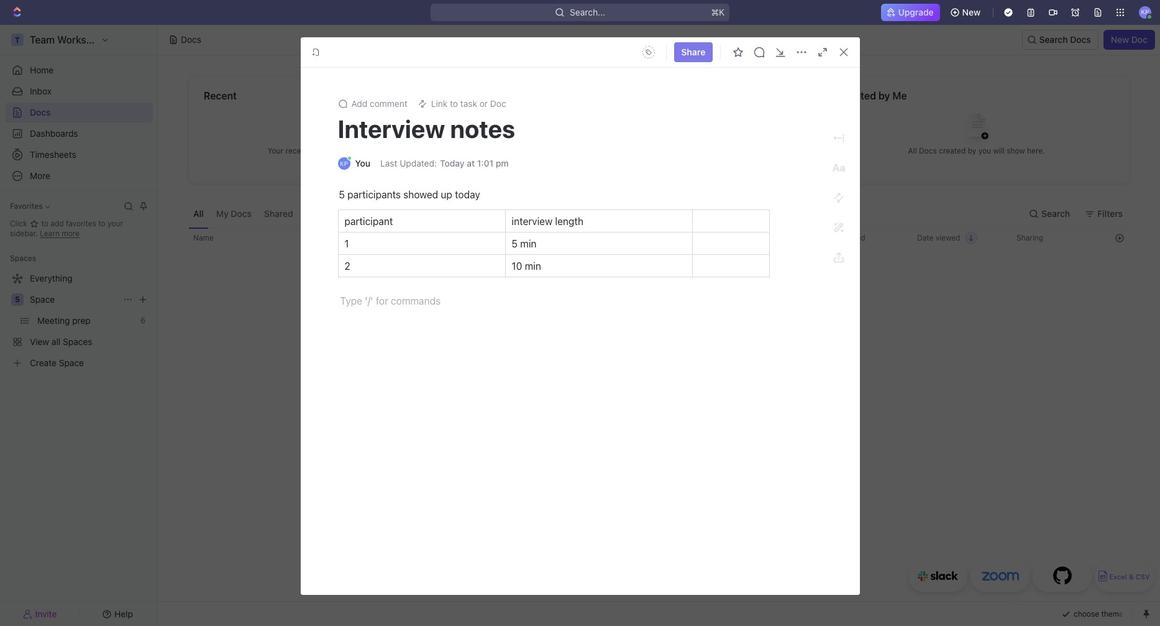 Task type: locate. For each thing, give the bounding box(es) containing it.
show right you
[[1007, 146, 1026, 155]]

will
[[365, 146, 376, 155], [994, 146, 1005, 155]]

0 vertical spatial kp
[[1142, 8, 1150, 16]]

excel
[[1110, 573, 1128, 581]]

1 vertical spatial kp
[[340, 160, 348, 167]]

1 vertical spatial doc
[[490, 98, 506, 109]]

0 horizontal spatial by
[[879, 90, 891, 101]]

learn more
[[40, 229, 80, 238]]

last
[[381, 158, 398, 168]]

0 vertical spatial row
[[188, 228, 1131, 248]]

min up 10 min
[[521, 238, 537, 249]]

favorites button
[[5, 199, 55, 214]]

to right link
[[450, 98, 458, 109]]

participant
[[345, 216, 393, 227]]

all for all
[[193, 208, 204, 219]]

1 will from the left
[[365, 146, 376, 155]]

will up 'you'
[[365, 146, 376, 155]]

new doc
[[1111, 34, 1148, 45]]

new
[[963, 7, 981, 17], [1111, 34, 1130, 45]]

kp up new doc
[[1142, 8, 1150, 16]]

2 here. from the left
[[1028, 146, 1046, 155]]

1 horizontal spatial new
[[1111, 34, 1130, 45]]

⌘k
[[711, 7, 725, 17]]

learn
[[40, 229, 60, 238]]

1 horizontal spatial doc
[[1132, 34, 1148, 45]]

dashboards link
[[5, 124, 153, 144]]

your
[[108, 219, 123, 228]]

1 horizontal spatial here.
[[1028, 146, 1046, 155]]

0 vertical spatial search
[[1040, 34, 1068, 45]]

new for new doc
[[1111, 34, 1130, 45]]

docs
[[181, 34, 201, 45], [1071, 34, 1092, 45], [30, 107, 51, 118], [345, 146, 363, 155], [920, 146, 937, 155], [231, 208, 252, 219]]

home link
[[5, 60, 153, 80]]

comment
[[370, 98, 408, 109]]

1 show from the left
[[378, 146, 397, 155]]

viewed
[[936, 233, 961, 242]]

up
[[441, 189, 453, 200]]

interview notes
[[338, 114, 515, 143]]

date for date updated
[[818, 233, 835, 242]]

1 horizontal spatial show
[[1007, 146, 1026, 155]]

length
[[555, 216, 584, 227]]

row
[[188, 228, 1131, 248], [188, 295, 1131, 459]]

0 horizontal spatial date
[[818, 233, 835, 242]]

will right you
[[994, 146, 1005, 155]]

0 horizontal spatial doc
[[490, 98, 506, 109]]

1 vertical spatial search
[[1042, 208, 1071, 219]]

0 horizontal spatial 5
[[339, 189, 345, 200]]

link to task or doc
[[431, 98, 506, 109]]

1 vertical spatial new
[[1111, 34, 1130, 45]]

to up learn
[[41, 219, 48, 228]]

task
[[461, 98, 477, 109]]

add
[[352, 98, 368, 109]]

by left me
[[879, 90, 891, 101]]

1 horizontal spatial will
[[994, 146, 1005, 155]]

1 vertical spatial by
[[968, 146, 977, 155]]

1 horizontal spatial all
[[909, 146, 917, 155]]

opened
[[316, 146, 343, 155]]

archived button
[[450, 199, 496, 228]]

created
[[940, 146, 966, 155]]

interview
[[338, 114, 445, 143]]

excel & csv link
[[1095, 561, 1154, 592]]

0 vertical spatial all
[[909, 146, 917, 155]]

sidebar.
[[10, 229, 38, 238]]

1 date from the left
[[818, 233, 835, 242]]

new doc button
[[1104, 30, 1156, 50]]

0 horizontal spatial new
[[963, 7, 981, 17]]

by left you
[[968, 146, 977, 155]]

1 vertical spatial row
[[188, 295, 1131, 459]]

search
[[1040, 34, 1068, 45], [1042, 208, 1071, 219]]

1 here. from the left
[[399, 146, 417, 155]]

0 vertical spatial 5
[[339, 189, 345, 200]]

1 vertical spatial all
[[193, 208, 204, 219]]

doc right or
[[490, 98, 506, 109]]

assigned button
[[400, 199, 448, 228]]

to add favorites to your sidebar.
[[10, 219, 123, 238]]

5
[[339, 189, 345, 200], [512, 238, 518, 249]]

new for new
[[963, 7, 981, 17]]

0 horizontal spatial all
[[193, 208, 204, 219]]

timesheets
[[30, 149, 76, 160]]

or
[[480, 98, 488, 109]]

2 horizontal spatial to
[[450, 98, 458, 109]]

to left your
[[98, 219, 105, 228]]

1 vertical spatial min
[[525, 260, 541, 272]]

show
[[378, 146, 397, 155], [1007, 146, 1026, 155]]

name
[[193, 233, 214, 242]]

all for all docs created by you will show here.
[[909, 146, 917, 155]]

all inside button
[[193, 208, 204, 219]]

docs inside my docs button
[[231, 208, 252, 219]]

all left the created
[[909, 146, 917, 155]]

0 vertical spatial by
[[879, 90, 891, 101]]

invite button
[[5, 605, 75, 623]]

1:01
[[477, 158, 494, 168]]

notes
[[450, 114, 515, 143]]

date viewed button
[[910, 228, 986, 248]]

shared button
[[259, 199, 298, 228]]

search docs
[[1040, 34, 1092, 45]]

date inside 'button'
[[918, 233, 934, 242]]

docs inside search docs button
[[1071, 34, 1092, 45]]

interview
[[512, 216, 553, 227]]

at
[[467, 158, 475, 168]]

0 vertical spatial min
[[521, 238, 537, 249]]

0 vertical spatial doc
[[1132, 34, 1148, 45]]

show up the last
[[378, 146, 397, 155]]

date updated button
[[811, 228, 873, 248]]

space, , element
[[11, 293, 24, 306]]

here. right you
[[1028, 146, 1046, 155]]

dashboards
[[30, 128, 78, 139]]

new right upgrade on the right of the page
[[963, 7, 981, 17]]

doc down kp dropdown button
[[1132, 34, 1148, 45]]

2 date from the left
[[918, 233, 934, 242]]

space link
[[30, 290, 118, 310]]

kp down your recently opened docs will show here. on the left top
[[340, 160, 348, 167]]

no created by me docs image
[[952, 104, 1002, 153]]

10 min
[[512, 260, 541, 272]]

table
[[188, 228, 1131, 459]]

0 horizontal spatial will
[[365, 146, 376, 155]]

min right 10
[[525, 260, 541, 272]]

1 horizontal spatial kp
[[1142, 8, 1150, 16]]

created by me
[[839, 90, 907, 101]]

1 horizontal spatial 5
[[512, 238, 518, 249]]

1 horizontal spatial date
[[918, 233, 934, 242]]

updated
[[837, 233, 866, 242]]

to
[[450, 98, 458, 109], [41, 219, 48, 228], [98, 219, 105, 228]]

kp inside dropdown button
[[1142, 8, 1150, 16]]

date left viewed
[[918, 233, 934, 242]]

all left my
[[193, 208, 204, 219]]

5 for 5 min
[[512, 238, 518, 249]]

sharing
[[1017, 233, 1044, 242]]

5 up 10
[[512, 238, 518, 249]]

date inside button
[[818, 233, 835, 242]]

timesheets link
[[5, 145, 153, 165]]

tab list
[[188, 199, 496, 228]]

doc
[[1132, 34, 1148, 45], [490, 98, 506, 109]]

spaces
[[10, 254, 36, 263]]

here. up updated:
[[399, 146, 417, 155]]

1 vertical spatial 5
[[512, 238, 518, 249]]

new right search docs
[[1111, 34, 1130, 45]]

0 horizontal spatial kp
[[340, 160, 348, 167]]

0 horizontal spatial here.
[[399, 146, 417, 155]]

date
[[818, 233, 835, 242], [918, 233, 934, 242]]

0 vertical spatial new
[[963, 7, 981, 17]]

date left the updated
[[818, 233, 835, 242]]

space
[[30, 294, 55, 305]]

archived
[[455, 208, 491, 219]]

no recent docs image
[[317, 104, 367, 153]]

link
[[431, 98, 448, 109]]

interview length
[[512, 216, 584, 227]]

csv
[[1136, 573, 1151, 581]]

search button
[[1025, 204, 1078, 224]]

0 horizontal spatial show
[[378, 146, 397, 155]]

1 row from the top
[[188, 228, 1131, 248]]

row containing name
[[188, 228, 1131, 248]]

sidebar navigation
[[0, 25, 159, 626]]

5 left participants
[[339, 189, 345, 200]]

search for search docs
[[1040, 34, 1068, 45]]

5 for 5 participants showed up today
[[339, 189, 345, 200]]



Task type: vqa. For each thing, say whether or not it's contained in the screenshot.
Security & Permissions
no



Task type: describe. For each thing, give the bounding box(es) containing it.
more
[[62, 229, 80, 238]]

assigned
[[405, 208, 443, 219]]

1 horizontal spatial by
[[968, 146, 977, 155]]

showed
[[404, 189, 438, 200]]

today
[[440, 158, 465, 168]]

dropdown menu image
[[639, 42, 659, 62]]

add comment
[[352, 98, 408, 109]]

upgrade
[[899, 7, 934, 17]]

search docs button
[[1022, 30, 1099, 50]]

docs link
[[5, 103, 153, 122]]

min for 10 min
[[525, 260, 541, 272]]

favorites
[[66, 219, 96, 228]]

created
[[839, 90, 877, 101]]

you
[[979, 146, 992, 155]]

your
[[268, 146, 284, 155]]

0 horizontal spatial to
[[41, 219, 48, 228]]

invite user image
[[23, 608, 33, 620]]

s
[[15, 295, 20, 304]]

doc inside button
[[1132, 34, 1148, 45]]

date viewed
[[918, 233, 961, 242]]

you
[[355, 158, 371, 168]]

docs inside docs link
[[30, 107, 51, 118]]

date updated
[[818, 233, 866, 242]]

new button
[[945, 2, 989, 22]]

updated:
[[400, 158, 437, 168]]

1 horizontal spatial to
[[98, 219, 105, 228]]

share
[[682, 47, 706, 57]]

kp button
[[1136, 2, 1156, 22]]

excel & csv
[[1110, 573, 1151, 581]]

search for search
[[1042, 208, 1071, 219]]

today
[[455, 189, 480, 200]]

last updated: today at 1:01 pm
[[381, 158, 509, 168]]

my
[[216, 208, 229, 219]]

2 row from the top
[[188, 295, 1131, 459]]

my docs button
[[211, 199, 257, 228]]

workspace
[[347, 208, 392, 219]]

2 show from the left
[[1007, 146, 1026, 155]]

learn more link
[[40, 229, 80, 238]]

recent
[[204, 90, 237, 101]]

doc inside dropdown button
[[490, 98, 506, 109]]

inbox
[[30, 86, 52, 96]]

all button
[[188, 199, 209, 228]]

your recently opened docs will show here.
[[268, 146, 417, 155]]

5 participants showed up today
[[339, 189, 480, 200]]

favorites
[[10, 201, 43, 211]]

tab list containing all
[[188, 199, 496, 228]]

link to task or doc button
[[413, 95, 511, 113]]

click
[[10, 219, 29, 228]]

pm
[[496, 158, 509, 168]]

date for date viewed
[[918, 233, 934, 242]]

invite
[[35, 608, 57, 619]]

table containing name
[[188, 228, 1131, 459]]

5 min
[[512, 238, 537, 249]]

search...
[[570, 7, 606, 17]]

home
[[30, 65, 54, 75]]

all docs created by you will show here.
[[909, 146, 1046, 155]]

workspace button
[[342, 199, 397, 228]]

recently
[[286, 146, 314, 155]]

to inside dropdown button
[[450, 98, 458, 109]]

add
[[51, 219, 64, 228]]

inbox link
[[5, 81, 153, 101]]

2 will from the left
[[994, 146, 1005, 155]]

my docs
[[216, 208, 252, 219]]

10
[[512, 260, 522, 272]]

1
[[345, 238, 349, 249]]

shared
[[264, 208, 293, 219]]

min for 5 min
[[521, 238, 537, 249]]

me
[[893, 90, 907, 101]]

&
[[1129, 573, 1134, 581]]



